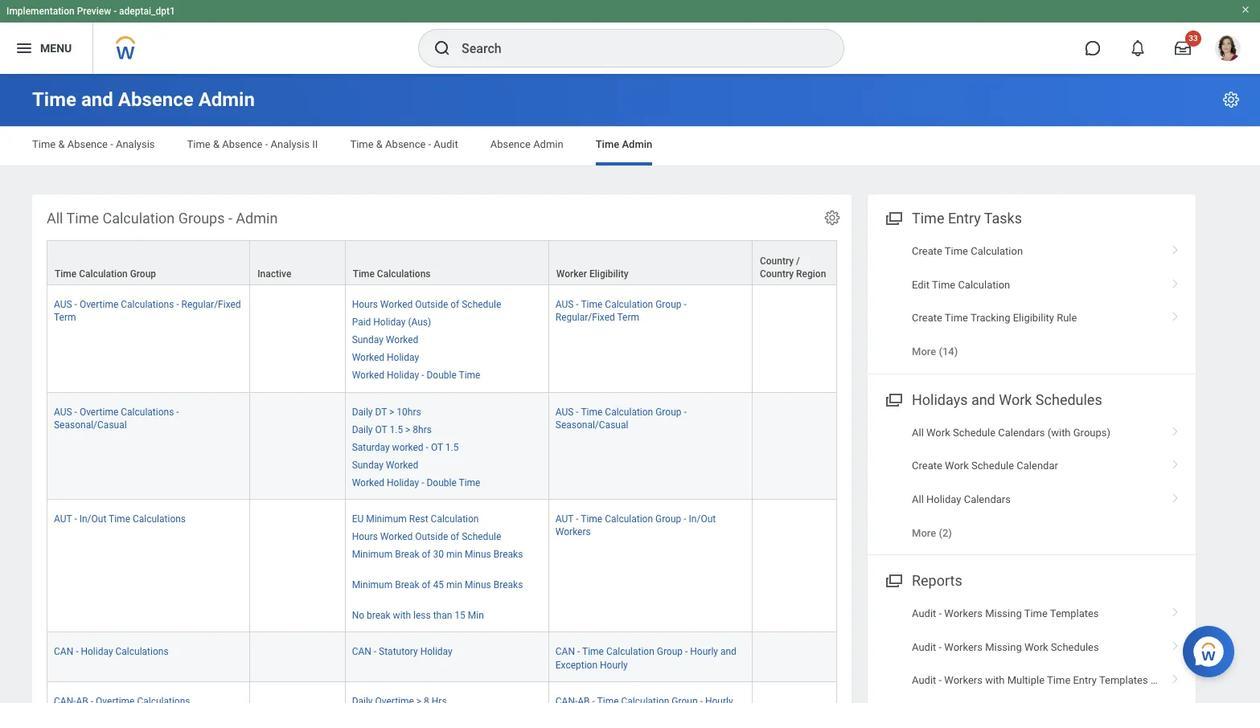 Task type: describe. For each thing, give the bounding box(es) containing it.
audit for audit - workers missing work schedules
[[912, 642, 937, 654]]

create for create time tracking eligibility rule
[[912, 312, 943, 324]]

minimum break of 45 min minus breaks
[[352, 580, 523, 591]]

daily for daily dt > 10hrs
[[352, 407, 373, 418]]

workers for audit - workers missing time templates
[[945, 608, 983, 620]]

overtime for aus - overtime calculations - seasonal/casual
[[80, 407, 118, 418]]

1 horizontal spatial entry
[[1073, 675, 1097, 687]]

1 vertical spatial calendars
[[964, 494, 1011, 506]]

worked holiday
[[352, 353, 419, 364]]

aut - time calculation group - in/out workers link
[[556, 511, 716, 538]]

absence admin
[[490, 138, 564, 150]]

more (14)
[[912, 346, 958, 358]]

all time calculation groups - admin
[[47, 210, 278, 227]]

worked
[[392, 442, 424, 453]]

time inside create time calculation link
[[945, 245, 969, 258]]

33
[[1189, 34, 1198, 43]]

time inside time calculation group popup button
[[55, 269, 77, 280]]

groups
[[178, 210, 225, 227]]

1 country from the top
[[760, 256, 794, 267]]

templates inside audit - workers missing time templates link
[[1050, 608, 1099, 620]]

(aus)
[[408, 317, 431, 328]]

worked holiday link
[[352, 349, 419, 364]]

time inside create time tracking eligibility rule link
[[945, 312, 969, 324]]

double for sunday worked
[[427, 478, 457, 489]]

min for 30
[[446, 549, 463, 561]]

eu minimum rest calculation
[[352, 514, 479, 525]]

create for create work schedule calendar
[[912, 460, 943, 472]]

aus - overtime calculations - regular/fixed term link
[[54, 296, 241, 324]]

min for 45
[[446, 580, 463, 591]]

daily dt > 10hrs
[[352, 407, 421, 418]]

profile logan mcneil image
[[1215, 35, 1241, 64]]

min
[[468, 611, 484, 622]]

& for time & absence - audit
[[376, 138, 383, 150]]

workers for audit - workers missing work schedules
[[945, 642, 983, 654]]

(14)
[[939, 346, 958, 358]]

more for holidays
[[912, 528, 937, 540]]

all for all work schedule calendars (with groups)
[[912, 427, 924, 439]]

aus for aus - overtime calculations - seasonal/casual
[[54, 407, 72, 418]]

aus - overtime calculations - seasonal/casual
[[54, 407, 179, 431]]

analysis for time & absence - analysis ii
[[271, 138, 310, 150]]

schedule up the "minimum break of 30 min minus breaks" link
[[462, 532, 501, 543]]

minus for 30
[[465, 549, 491, 561]]

1 horizontal spatial ot
[[431, 442, 443, 453]]

calculations for aus - overtime calculations - seasonal/casual
[[121, 407, 174, 418]]

edit time calculation
[[912, 279, 1011, 291]]

all time calculation groups - admin element
[[32, 195, 852, 704]]

0 horizontal spatial 1.5
[[390, 424, 403, 436]]

group inside can - time calculation group - hourly and exception hourly
[[657, 647, 683, 658]]

more (2) button
[[912, 526, 952, 541]]

overtime for aus - overtime calculations - regular/fixed term
[[80, 299, 118, 311]]

groups)
[[1074, 427, 1111, 439]]

than
[[433, 611, 452, 622]]

eu minimum rest calculation link
[[352, 511, 479, 525]]

inactive button
[[250, 241, 345, 285]]

holidays
[[912, 391, 968, 408]]

ii
[[312, 138, 318, 150]]

all work schedule calendars (with groups) link
[[868, 416, 1196, 450]]

statutory
[[379, 647, 418, 658]]

work up all work schedule calendars (with groups)
[[999, 391, 1032, 408]]

calculations inside the time calculations popup button
[[377, 269, 431, 280]]

calculations for can - holiday calculations
[[115, 647, 169, 658]]

tasks
[[984, 210, 1022, 227]]

inactive
[[258, 269, 291, 280]]

workers for audit - workers with multiple time entry templates admin
[[945, 675, 983, 687]]

close environment banner image
[[1241, 5, 1251, 14]]

worked down saturday
[[352, 478, 385, 489]]

country / country region
[[760, 256, 826, 280]]

create work schedule calendar link
[[868, 450, 1196, 483]]

chevron right image for create work schedule calendar
[[1166, 455, 1187, 471]]

eligibility inside worker eligibility popup button
[[590, 269, 629, 280]]

aus - overtime calculations - seasonal/casual link
[[54, 403, 179, 431]]

sunday worked for second sunday worked 'link'
[[352, 460, 419, 471]]

menu group image for time entry tasks
[[882, 207, 904, 228]]

worked down eu minimum rest calculation
[[380, 532, 413, 543]]

saturday worked - ot 1.5
[[352, 442, 459, 453]]

more (14) link
[[868, 335, 1196, 369]]

holidays and work schedules
[[912, 391, 1103, 408]]

no
[[352, 611, 364, 622]]

10hrs
[[397, 407, 421, 418]]

configure this page image
[[1222, 90, 1241, 109]]

0 vertical spatial calendars
[[999, 427, 1045, 439]]

1 vertical spatial hourly
[[600, 660, 628, 671]]

with inside the no break with less than 15 min link
[[393, 611, 411, 622]]

30
[[433, 549, 444, 561]]

sunday for second sunday worked 'link'
[[352, 460, 384, 471]]

calendar
[[1017, 460, 1059, 472]]

aut for aut - time calculation group - in/out workers
[[556, 514, 574, 525]]

dt
[[375, 407, 387, 418]]

of inside 'link'
[[422, 580, 431, 591]]

work up all holiday calendars in the right bottom of the page
[[945, 460, 969, 472]]

outside for 1st hours worked outside of schedule link from the top of the 'all time calculation groups - admin' element
[[415, 299, 448, 311]]

more (14) button
[[912, 345, 958, 359]]

(with
[[1048, 427, 1071, 439]]

minimum break of 30 min minus breaks link
[[352, 546, 523, 561]]

missing for work
[[986, 642, 1022, 654]]

worked holiday - double time for sunday worked
[[352, 478, 481, 489]]

row containing aus - overtime calculations - regular/fixed term
[[47, 286, 837, 393]]

holiday inside can - statutory holiday "link"
[[420, 647, 453, 658]]

audit - workers missing work schedules
[[912, 642, 1099, 654]]

can for can - time calculation group - hourly and exception hourly
[[556, 647, 575, 658]]

row containing can - holiday calculations
[[47, 633, 837, 683]]

row containing country / country region
[[47, 241, 837, 286]]

aut - time calculation group - in/out workers
[[556, 514, 716, 538]]

schedule down all work schedule calendars (with groups)
[[972, 460, 1014, 472]]

worked holiday - double time link for worked
[[352, 474, 481, 489]]

create for create time calculation
[[912, 245, 943, 258]]

of up the "minimum break of 30 min minus breaks" link
[[451, 532, 460, 543]]

seasonal/casual inside aus - overtime calculations - seasonal/casual
[[54, 420, 127, 431]]

time calculations
[[353, 269, 431, 280]]

list for tasks
[[868, 235, 1196, 369]]

rule
[[1057, 312, 1077, 324]]

calculation inside create time calculation link
[[971, 245, 1023, 258]]

aus - time calculation group - seasonal/casual link
[[556, 403, 687, 431]]

time inside audit - workers with multiple time entry templates admin link
[[1047, 675, 1071, 687]]

time inside audit - workers missing time templates link
[[1025, 608, 1048, 620]]

no break with less than 15 min link
[[352, 608, 484, 622]]

minimum for minimum break of 30 min minus breaks
[[352, 549, 393, 561]]

worker eligibility
[[556, 269, 629, 280]]

/
[[796, 256, 800, 267]]

items selected list for aut - time calculation group - in/out workers
[[352, 511, 542, 623]]

row containing aut - in/out time calculations
[[47, 500, 837, 633]]

list containing audit - workers missing time templates
[[868, 598, 1196, 704]]

audit - workers with multiple time entry templates admin link
[[868, 665, 1196, 698]]

menu
[[40, 42, 72, 54]]

calculation inside "eu minimum rest calculation" link
[[431, 514, 479, 525]]

chevron right image for create time calculation
[[1166, 240, 1187, 256]]

worked holiday - double time for worked holiday
[[352, 370, 481, 382]]

workers inside the aut - time calculation group - in/out workers
[[556, 527, 591, 538]]

time inside aus - time calculation group - regular/fixed term
[[581, 299, 603, 311]]

1 vertical spatial 1.5
[[446, 442, 459, 453]]

time inside can - time calculation group - hourly and exception hourly
[[582, 647, 604, 658]]

worker
[[556, 269, 587, 280]]

more (2) link
[[868, 516, 1196, 550]]

& for time & absence - analysis ii
[[213, 138, 220, 150]]

chevron right image for audit - workers with multiple time entry templates admin
[[1166, 669, 1187, 685]]

can - statutory holiday
[[352, 647, 453, 658]]

tab list inside time and absence admin main content
[[16, 127, 1244, 166]]

no break with less than 15 min
[[352, 611, 484, 622]]

aus - overtime calculations - regular/fixed term
[[54, 299, 241, 324]]

create time calculation
[[912, 245, 1023, 258]]

aut for aut - in/out time calculations
[[54, 514, 72, 525]]

8hrs
[[413, 424, 432, 436]]

sunday for first sunday worked 'link' from the top
[[352, 335, 384, 346]]

aus - time calculation group - seasonal/casual
[[556, 407, 687, 431]]

1 hours worked outside of schedule link from the top
[[352, 296, 501, 311]]

time calculations button
[[346, 241, 548, 285]]

templates inside audit - workers with multiple time entry templates admin link
[[1100, 675, 1148, 687]]

saturday worked - ot 1.5 link
[[352, 439, 459, 453]]

minimum break of 30 min minus breaks
[[352, 549, 523, 561]]

work down holidays
[[927, 427, 951, 439]]

calculation inside aus - time calculation group - regular/fixed term
[[605, 299, 653, 311]]

absence for time & absence - audit
[[385, 138, 426, 150]]

can - time calculation group - hourly and exception hourly
[[556, 647, 737, 671]]

calculation inside can - time calculation group - hourly and exception hourly
[[606, 647, 655, 658]]

eu
[[352, 514, 364, 525]]

of down the time calculations popup button
[[451, 299, 460, 311]]

schedule up create work schedule calendar
[[953, 427, 996, 439]]

regular/fixed inside aus - overtime calculations - regular/fixed term
[[181, 299, 241, 311]]

worked holiday - double time link for holiday
[[352, 367, 481, 382]]

reports
[[912, 573, 963, 590]]

45
[[433, 580, 444, 591]]



Task type: locate. For each thing, give the bounding box(es) containing it.
0 horizontal spatial seasonal/casual
[[54, 420, 127, 431]]

1 break from the top
[[395, 549, 420, 561]]

analysis down time and absence admin
[[116, 138, 155, 150]]

1 horizontal spatial &
[[213, 138, 220, 150]]

list containing create time calculation
[[868, 235, 1196, 369]]

sunday down saturday
[[352, 460, 384, 471]]

admin
[[198, 88, 255, 111], [533, 138, 564, 150], [622, 138, 653, 150], [236, 210, 278, 227], [1151, 675, 1181, 687]]

1 in/out from the left
[[79, 514, 106, 525]]

worked down paid holiday (aus)
[[386, 335, 419, 346]]

1 vertical spatial breaks
[[494, 580, 523, 591]]

2 vertical spatial create
[[912, 460, 943, 472]]

double
[[427, 370, 457, 382], [427, 478, 457, 489]]

outside up (aus)
[[415, 299, 448, 311]]

calculation inside the aut - time calculation group - in/out workers
[[605, 514, 653, 525]]

1 list from the top
[[868, 235, 1196, 369]]

breaks inside 'link'
[[494, 580, 523, 591]]

1 & from the left
[[58, 138, 65, 150]]

daily ot 1.5 > 8hrs link
[[352, 421, 432, 436]]

0 vertical spatial menu group image
[[882, 207, 904, 228]]

entry right multiple
[[1073, 675, 1097, 687]]

justify image
[[14, 39, 34, 58]]

group inside the aut - time calculation group - in/out workers
[[656, 514, 682, 525]]

1 vertical spatial overtime
[[80, 407, 118, 418]]

seasonal/casual inside aus - time calculation group - seasonal/casual
[[556, 420, 629, 431]]

15
[[455, 611, 466, 622]]

0 vertical spatial all
[[47, 210, 63, 227]]

audit - workers with multiple time entry templates admin
[[912, 675, 1181, 687]]

0 horizontal spatial aut
[[54, 514, 72, 525]]

breaks for minimum break of 45 min minus breaks
[[494, 580, 523, 591]]

2 overtime from the top
[[80, 407, 118, 418]]

aut inside the aut - time calculation group - in/out workers
[[556, 514, 574, 525]]

3 chevron right image from the top
[[1166, 488, 1187, 504]]

>
[[389, 407, 394, 418], [405, 424, 411, 436]]

chevron right image inside the all holiday calendars link
[[1166, 488, 1187, 504]]

list containing all work schedule calendars (with groups)
[[868, 416, 1196, 550]]

min inside 'link'
[[446, 580, 463, 591]]

minimum for minimum break of 45 min minus breaks
[[352, 580, 393, 591]]

aus for aus - time calculation group - regular/fixed term
[[556, 299, 574, 311]]

1 horizontal spatial aut
[[556, 514, 574, 525]]

chevron right image
[[1166, 240, 1187, 256], [1166, 455, 1187, 471], [1166, 488, 1187, 504], [1166, 603, 1187, 619], [1166, 669, 1187, 685]]

1 vertical spatial more
[[912, 528, 937, 540]]

2 double from the top
[[427, 478, 457, 489]]

-
[[114, 6, 117, 17], [110, 138, 113, 150], [265, 138, 268, 150], [428, 138, 431, 150], [228, 210, 232, 227], [74, 299, 77, 311], [176, 299, 179, 311], [576, 299, 579, 311], [684, 299, 687, 311], [422, 370, 424, 382], [74, 407, 77, 418], [176, 407, 179, 418], [576, 407, 579, 418], [684, 407, 687, 418], [426, 442, 429, 453], [422, 478, 424, 489], [74, 514, 77, 525], [576, 514, 579, 525], [684, 514, 687, 525], [939, 608, 942, 620], [939, 642, 942, 654], [76, 647, 78, 658], [374, 647, 377, 658], [578, 647, 580, 658], [685, 647, 688, 658], [939, 675, 942, 687]]

1 vertical spatial create
[[912, 312, 943, 324]]

worked holiday - double time up "eu minimum rest calculation" link
[[352, 478, 481, 489]]

term inside aus - overtime calculations - regular/fixed term
[[54, 312, 76, 324]]

audit for audit - workers with multiple time entry templates admin
[[912, 675, 937, 687]]

0 vertical spatial list
[[868, 235, 1196, 369]]

aus inside aus - overtime calculations - seasonal/casual
[[54, 407, 72, 418]]

hours worked outside of schedule up (aus)
[[352, 299, 501, 311]]

1 sunday worked link from the top
[[352, 332, 419, 346]]

1 vertical spatial entry
[[1073, 675, 1097, 687]]

chevron right image inside audit - workers missing time templates link
[[1166, 603, 1187, 619]]

rest
[[409, 514, 428, 525]]

time inside the aut - time calculation group - in/out workers
[[581, 514, 603, 525]]

time inside "edit time calculation" link
[[932, 279, 956, 291]]

break inside 'link'
[[395, 580, 420, 591]]

aut
[[54, 514, 72, 525], [556, 514, 574, 525]]

2 sunday worked from the top
[[352, 460, 419, 471]]

> right dt
[[389, 407, 394, 418]]

aut - in/out time calculations
[[54, 514, 186, 525]]

2 sunday worked link from the top
[[352, 457, 419, 471]]

inbox large image
[[1175, 40, 1191, 56]]

2 list from the top
[[868, 416, 1196, 550]]

2 min from the top
[[446, 580, 463, 591]]

0 vertical spatial minimum
[[366, 514, 407, 525]]

2 worked holiday - double time from the top
[[352, 478, 481, 489]]

can inside can - time calculation group - hourly and exception hourly
[[556, 647, 575, 658]]

create
[[912, 245, 943, 258], [912, 312, 943, 324], [912, 460, 943, 472]]

0 vertical spatial hours worked outside of schedule link
[[352, 296, 501, 311]]

1 hours from the top
[[352, 299, 378, 311]]

aus inside aus - time calculation group - regular/fixed term
[[556, 299, 574, 311]]

minus for 45
[[465, 580, 491, 591]]

schedules inside "link"
[[1051, 642, 1099, 654]]

menu group image
[[882, 388, 904, 410]]

eligibility right worker
[[590, 269, 629, 280]]

1 vertical spatial double
[[427, 478, 457, 489]]

0 horizontal spatial term
[[54, 312, 76, 324]]

0 vertical spatial worked holiday - double time link
[[352, 367, 481, 382]]

2 vertical spatial all
[[912, 494, 924, 506]]

1 vertical spatial daily
[[352, 424, 373, 436]]

1 min from the top
[[446, 549, 463, 561]]

0 vertical spatial 1.5
[[390, 424, 403, 436]]

holiday inside the all holiday calendars link
[[927, 494, 962, 506]]

& for time & absence - analysis
[[58, 138, 65, 150]]

0 horizontal spatial and
[[81, 88, 113, 111]]

time & absence - audit
[[350, 138, 458, 150]]

create time tracking eligibility rule link
[[868, 302, 1196, 335]]

outside
[[415, 299, 448, 311], [415, 532, 448, 543]]

2 breaks from the top
[[494, 580, 523, 591]]

1 vertical spatial all
[[912, 427, 924, 439]]

calculations inside can - holiday calculations link
[[115, 647, 169, 658]]

1 missing from the top
[[986, 608, 1022, 620]]

paid holiday (aus)
[[352, 317, 431, 328]]

0 vertical spatial regular/fixed
[[181, 299, 241, 311]]

term down "time calculation group"
[[54, 312, 76, 324]]

worked down saturday worked - ot 1.5
[[386, 460, 419, 471]]

break left 30
[[395, 549, 420, 561]]

minimum inside the "minimum break of 30 min minus breaks" link
[[352, 549, 393, 561]]

2 vertical spatial and
[[721, 647, 737, 658]]

0 vertical spatial missing
[[986, 608, 1022, 620]]

break for 45
[[395, 580, 420, 591]]

country left 'region'
[[760, 269, 794, 280]]

ot down the 8hrs on the bottom left of the page
[[431, 442, 443, 453]]

calculations inside aut - in/out time calculations link
[[133, 514, 186, 525]]

regular/fixed inside aus - time calculation group - regular/fixed term
[[556, 312, 615, 324]]

2 row from the top
[[47, 286, 837, 393]]

minus right 30
[[465, 549, 491, 561]]

1 vertical spatial with
[[986, 675, 1005, 687]]

2 break from the top
[[395, 580, 420, 591]]

time entry tasks
[[912, 210, 1022, 227]]

1 vertical spatial regular/fixed
[[556, 312, 615, 324]]

0 vertical spatial and
[[81, 88, 113, 111]]

0 horizontal spatial ot
[[375, 424, 387, 436]]

2 items selected list from the top
[[352, 403, 506, 490]]

notifications large image
[[1130, 40, 1146, 56]]

chevron right image for audit - workers missing time templates
[[1166, 603, 1187, 619]]

worked down worked holiday
[[352, 370, 385, 382]]

ot down dt
[[375, 424, 387, 436]]

menu group image for reports
[[882, 570, 904, 591]]

and for work
[[972, 391, 996, 408]]

time admin
[[596, 138, 653, 150]]

eligibility down "edit time calculation" link
[[1013, 312, 1055, 324]]

hours down eu
[[352, 532, 378, 543]]

hours worked outside of schedule link up (aus)
[[352, 296, 501, 311]]

workers
[[556, 527, 591, 538], [945, 608, 983, 620], [945, 642, 983, 654], [945, 675, 983, 687]]

overtime
[[80, 299, 118, 311], [80, 407, 118, 418]]

1 horizontal spatial can
[[352, 647, 372, 658]]

1 chevron right image from the top
[[1166, 240, 1187, 256]]

aus inside aus - overtime calculations - regular/fixed term
[[54, 299, 72, 311]]

edit time calculation link
[[868, 268, 1196, 302]]

2 hours worked outside of schedule from the top
[[352, 532, 501, 543]]

1 vertical spatial min
[[446, 580, 463, 591]]

more left (14) in the right of the page
[[912, 346, 937, 358]]

aus for aus - overtime calculations - regular/fixed term
[[54, 299, 72, 311]]

all up "time calculation group"
[[47, 210, 63, 227]]

list for work
[[868, 416, 1196, 550]]

minus up min
[[465, 580, 491, 591]]

minimum inside minimum break of 45 min minus breaks 'link'
[[352, 580, 393, 591]]

all for all holiday calendars
[[912, 494, 924, 506]]

edit
[[912, 279, 930, 291]]

schedules up audit - workers with multiple time entry templates admin at the bottom right
[[1051, 642, 1099, 654]]

regular/fixed down time calculation group popup button
[[181, 299, 241, 311]]

work
[[999, 391, 1032, 408], [927, 427, 951, 439], [945, 460, 969, 472], [1025, 642, 1049, 654]]

sunday worked link
[[352, 332, 419, 346], [352, 457, 419, 471]]

aus - time calculation group - regular/fixed term link
[[556, 296, 687, 324]]

2 hours worked outside of schedule link from the top
[[352, 528, 501, 543]]

2 seasonal/casual from the left
[[556, 420, 629, 431]]

chevron right image inside "edit time calculation" link
[[1166, 273, 1187, 289]]

1 vertical spatial sunday worked
[[352, 460, 419, 471]]

hours up paid
[[352, 299, 378, 311]]

outside for second hours worked outside of schedule link from the top of the 'all time calculation groups - admin' element
[[415, 532, 448, 543]]

schedules
[[1036, 391, 1103, 408], [1051, 642, 1099, 654]]

with inside audit - workers with multiple time entry templates admin link
[[986, 675, 1005, 687]]

sunday worked link down paid holiday (aus)
[[352, 332, 419, 346]]

1 vertical spatial hours worked outside of schedule
[[352, 532, 501, 543]]

hourly
[[690, 647, 718, 658], [600, 660, 628, 671]]

sunday worked up worked holiday link
[[352, 335, 419, 346]]

missing inside "link"
[[986, 642, 1022, 654]]

1.5 up saturday worked - ot 1.5 link
[[390, 424, 403, 436]]

list
[[868, 235, 1196, 369], [868, 416, 1196, 550], [868, 598, 1196, 704]]

calculations for aus - overtime calculations - regular/fixed term
[[121, 299, 174, 311]]

break up the no break with less than 15 min link
[[395, 580, 420, 591]]

audit inside audit - workers missing time templates link
[[912, 608, 937, 620]]

2 in/out from the left
[[689, 514, 716, 525]]

breaks right 30
[[494, 549, 523, 561]]

1 sunday worked from the top
[[352, 335, 419, 346]]

4 chevron right image from the top
[[1166, 636, 1187, 652]]

double up rest
[[427, 478, 457, 489]]

1 horizontal spatial and
[[721, 647, 737, 658]]

daily dt > 10hrs link
[[352, 403, 421, 418]]

- inside 'menu' banner
[[114, 6, 117, 17]]

of left 30
[[422, 549, 431, 561]]

schedule down the time calculations popup button
[[462, 299, 501, 311]]

0 vertical spatial minus
[[465, 549, 491, 561]]

paid
[[352, 317, 371, 328]]

time inside aus - time calculation group - seasonal/casual
[[581, 407, 603, 418]]

aus - time calculation group - regular/fixed term
[[556, 299, 687, 324]]

1 vertical spatial ot
[[431, 442, 443, 453]]

4 chevron right image from the top
[[1166, 603, 1187, 619]]

all holiday calendars link
[[868, 483, 1196, 516]]

audit for audit - workers missing time templates
[[912, 608, 937, 620]]

0 horizontal spatial entry
[[948, 210, 981, 227]]

1 aut from the left
[[54, 514, 72, 525]]

region
[[796, 269, 826, 280]]

2 menu group image from the top
[[882, 570, 904, 591]]

absence for time and absence admin
[[118, 88, 194, 111]]

4 row from the top
[[47, 500, 837, 633]]

audit - workers missing work schedules link
[[868, 631, 1196, 665]]

1 horizontal spatial term
[[617, 312, 640, 324]]

group for daily ot 1.5 > 8hrs
[[656, 407, 682, 418]]

items selected list for aus - time calculation group - regular/fixed term
[[352, 296, 527, 383]]

preview
[[77, 6, 111, 17]]

0 horizontal spatial >
[[389, 407, 394, 418]]

hours worked outside of schedule link
[[352, 296, 501, 311], [352, 528, 501, 543]]

break
[[367, 611, 391, 622]]

1.5
[[390, 424, 403, 436], [446, 442, 459, 453]]

create time calculation link
[[868, 235, 1196, 268]]

chevron right image for all holiday calendars
[[1166, 488, 1187, 504]]

chevron right image for create time tracking eligibility rule
[[1166, 306, 1187, 323]]

with
[[393, 611, 411, 622], [986, 675, 1005, 687]]

0 vertical spatial sunday worked
[[352, 335, 419, 346]]

daily
[[352, 407, 373, 418], [352, 424, 373, 436]]

holiday inside worked holiday link
[[387, 353, 419, 364]]

all work schedule calendars (with groups)
[[912, 427, 1111, 439]]

create time tracking eligibility rule
[[912, 312, 1077, 324]]

sunday worked link down saturday
[[352, 457, 419, 471]]

0 vertical spatial sunday
[[352, 335, 384, 346]]

can - holiday calculations link
[[54, 644, 169, 658]]

row
[[47, 241, 837, 286], [47, 286, 837, 393], [47, 393, 837, 500], [47, 500, 837, 633], [47, 633, 837, 683], [47, 683, 837, 704]]

1 horizontal spatial hourly
[[690, 647, 718, 658]]

create up edit
[[912, 245, 943, 258]]

workers inside "link"
[[945, 642, 983, 654]]

minus inside minimum break of 45 min minus breaks 'link'
[[465, 580, 491, 591]]

worker eligibility button
[[549, 241, 752, 285]]

(2)
[[939, 528, 952, 540]]

analysis left ii
[[271, 138, 310, 150]]

2 & from the left
[[213, 138, 220, 150]]

6 row from the top
[[47, 683, 837, 704]]

1 horizontal spatial with
[[986, 675, 1005, 687]]

Search Workday  search field
[[462, 31, 811, 66]]

tab list
[[16, 127, 1244, 166]]

group for paid holiday (aus)
[[656, 299, 682, 311]]

1 vertical spatial templates
[[1100, 675, 1148, 687]]

can - holiday calculations
[[54, 647, 169, 658]]

worked down paid
[[352, 353, 385, 364]]

term inside aus - time calculation group - regular/fixed term
[[617, 312, 640, 324]]

1 vertical spatial minus
[[465, 580, 491, 591]]

2 vertical spatial items selected list
[[352, 511, 542, 623]]

2 analysis from the left
[[271, 138, 310, 150]]

0 horizontal spatial can
[[54, 647, 73, 658]]

items selected list for aus - time calculation group - seasonal/casual
[[352, 403, 506, 490]]

chevron right image
[[1166, 273, 1187, 289], [1166, 306, 1187, 323], [1166, 421, 1187, 437], [1166, 636, 1187, 652]]

items selected list
[[352, 296, 527, 383], [352, 403, 506, 490], [352, 511, 542, 623]]

menu banner
[[0, 0, 1261, 74]]

2 minus from the top
[[465, 580, 491, 591]]

more
[[912, 346, 937, 358], [912, 528, 937, 540]]

2 missing from the top
[[986, 642, 1022, 654]]

sunday worked down saturday
[[352, 460, 419, 471]]

audit
[[434, 138, 458, 150], [912, 608, 937, 620], [912, 642, 937, 654], [912, 675, 937, 687]]

1 vertical spatial break
[[395, 580, 420, 591]]

3 create from the top
[[912, 460, 943, 472]]

1 horizontal spatial analysis
[[271, 138, 310, 150]]

1 vertical spatial sunday
[[352, 460, 384, 471]]

2 can from the left
[[352, 647, 372, 658]]

0 horizontal spatial eligibility
[[590, 269, 629, 280]]

cell
[[250, 286, 346, 393], [753, 286, 837, 393], [250, 393, 346, 500], [753, 393, 837, 500], [250, 500, 346, 633], [753, 500, 837, 633], [250, 633, 346, 683], [753, 633, 837, 683], [250, 683, 346, 704], [753, 683, 837, 704]]

sunday worked for first sunday worked 'link' from the top
[[352, 335, 419, 346]]

3 can from the left
[[556, 647, 575, 658]]

1 vertical spatial schedules
[[1051, 642, 1099, 654]]

min right 45
[[446, 580, 463, 591]]

aus for aus - time calculation group - seasonal/casual
[[556, 407, 574, 418]]

with left multiple
[[986, 675, 1005, 687]]

0 vertical spatial hourly
[[690, 647, 718, 658]]

5 chevron right image from the top
[[1166, 669, 1187, 685]]

1 vertical spatial sunday worked link
[[352, 457, 419, 471]]

paid holiday (aus) link
[[352, 314, 431, 328]]

calculations inside aus - overtime calculations - regular/fixed term
[[121, 299, 174, 311]]

0 vertical spatial break
[[395, 549, 420, 561]]

all for all time calculation groups - admin
[[47, 210, 63, 227]]

and
[[81, 88, 113, 111], [972, 391, 996, 408], [721, 647, 737, 658]]

can - time calculation group - hourly and exception hourly link
[[556, 644, 737, 671]]

term down worker eligibility
[[617, 312, 640, 324]]

menu button
[[0, 23, 93, 74]]

0 vertical spatial >
[[389, 407, 394, 418]]

missing down audit - workers missing time templates
[[986, 642, 1022, 654]]

double up the 8hrs on the bottom left of the page
[[427, 370, 457, 382]]

0 vertical spatial schedules
[[1036, 391, 1103, 408]]

0 vertical spatial double
[[427, 370, 457, 382]]

worked holiday - double time link
[[352, 367, 481, 382], [352, 474, 481, 489]]

absence for time & absence - analysis
[[67, 138, 108, 150]]

tracking
[[971, 312, 1011, 324]]

menu group image left "reports"
[[882, 570, 904, 591]]

analysis
[[116, 138, 155, 150], [271, 138, 310, 150]]

1 outside from the top
[[415, 299, 448, 311]]

0 vertical spatial country
[[760, 256, 794, 267]]

more inside dropdown button
[[912, 346, 937, 358]]

more inside "dropdown button"
[[912, 528, 937, 540]]

1 vertical spatial list
[[868, 416, 1196, 550]]

1 more from the top
[[912, 346, 937, 358]]

1 row from the top
[[47, 241, 837, 286]]

time and absence admin
[[32, 88, 255, 111]]

holiday inside can - holiday calculations link
[[81, 647, 113, 658]]

2 daily from the top
[[352, 424, 373, 436]]

calendars down create work schedule calendar
[[964, 494, 1011, 506]]

1 double from the top
[[427, 370, 457, 382]]

seasonal/casual
[[54, 420, 127, 431], [556, 420, 629, 431]]

calculation inside "edit time calculation" link
[[958, 279, 1011, 291]]

items selected list containing hours worked outside of schedule
[[352, 296, 527, 383]]

chevron right image inside audit - workers missing work schedules "link"
[[1166, 636, 1187, 652]]

chevron right image inside audit - workers with multiple time entry templates admin link
[[1166, 669, 1187, 685]]

daily for daily ot 1.5 > 8hrs
[[352, 424, 373, 436]]

1 vertical spatial hours
[[352, 532, 378, 543]]

minimum right eu
[[366, 514, 407, 525]]

0 vertical spatial templates
[[1050, 608, 1099, 620]]

can for can - statutory holiday
[[352, 647, 372, 658]]

breaks
[[494, 549, 523, 561], [494, 580, 523, 591]]

audit inside audit - workers with multiple time entry templates admin link
[[912, 675, 937, 687]]

group for hours worked outside of schedule
[[656, 514, 682, 525]]

1.5 right 'worked' on the bottom
[[446, 442, 459, 453]]

aus
[[54, 299, 72, 311], [556, 299, 574, 311], [54, 407, 72, 418], [556, 407, 574, 418]]

in/out
[[79, 514, 106, 525], [689, 514, 716, 525]]

chevron right image inside create work schedule calendar link
[[1166, 455, 1187, 471]]

more left (2)
[[912, 528, 937, 540]]

break for 30
[[395, 549, 420, 561]]

minus inside the "minimum break of 30 min minus breaks" link
[[465, 549, 491, 561]]

33 button
[[1166, 31, 1202, 66]]

create down edit
[[912, 312, 943, 324]]

1 create from the top
[[912, 245, 943, 258]]

1 breaks from the top
[[494, 549, 523, 561]]

1 worked holiday - double time from the top
[[352, 370, 481, 382]]

country left the /
[[760, 256, 794, 267]]

1 seasonal/casual from the left
[[54, 420, 127, 431]]

aus inside aus - time calculation group - seasonal/casual
[[556, 407, 574, 418]]

hours worked outside of schedule link down rest
[[352, 528, 501, 543]]

calculations inside aus - overtime calculations - seasonal/casual
[[121, 407, 174, 418]]

2 chevron right image from the top
[[1166, 455, 1187, 471]]

0 vertical spatial daily
[[352, 407, 373, 418]]

1 horizontal spatial seasonal/casual
[[556, 420, 629, 431]]

sunday down paid
[[352, 335, 384, 346]]

worked holiday - double time link down worked holiday
[[352, 367, 481, 382]]

all
[[47, 210, 63, 227], [912, 427, 924, 439], [912, 494, 924, 506]]

1 vertical spatial missing
[[986, 642, 1022, 654]]

calculation
[[103, 210, 175, 227], [971, 245, 1023, 258], [79, 269, 128, 280], [958, 279, 1011, 291], [605, 299, 653, 311], [605, 407, 653, 418], [431, 514, 479, 525], [605, 514, 653, 525], [606, 647, 655, 658]]

overtime inside aus - overtime calculations - regular/fixed term
[[80, 299, 118, 311]]

breaks for minimum break of 30 min minus breaks
[[494, 549, 523, 561]]

items selected list containing daily dt > 10hrs
[[352, 403, 506, 490]]

chevron right image inside create time calculation link
[[1166, 240, 1187, 256]]

group inside aus - time calculation group - seasonal/casual
[[656, 407, 682, 418]]

1 vertical spatial eligibility
[[1013, 312, 1055, 324]]

group inside aus - time calculation group - regular/fixed term
[[656, 299, 682, 311]]

group inside popup button
[[130, 269, 156, 280]]

of left 45
[[422, 580, 431, 591]]

entry
[[948, 210, 981, 227], [1073, 675, 1097, 687]]

time inside aut - in/out time calculations link
[[109, 514, 130, 525]]

daily ot 1.5 > 8hrs
[[352, 424, 432, 436]]

menu group image right configure all time calculation groups - admin image
[[882, 207, 904, 228]]

2 outside from the top
[[415, 532, 448, 543]]

0 vertical spatial min
[[446, 549, 463, 561]]

double for worked holiday
[[427, 370, 457, 382]]

missing up audit - workers missing work schedules
[[986, 608, 1022, 620]]

entry up create time calculation
[[948, 210, 981, 227]]

eligibility inside create time tracking eligibility rule link
[[1013, 312, 1055, 324]]

3 chevron right image from the top
[[1166, 421, 1187, 437]]

tab list containing time & absence - analysis
[[16, 127, 1244, 166]]

worked holiday - double time down worked holiday
[[352, 370, 481, 382]]

2 vertical spatial minimum
[[352, 580, 393, 591]]

0 vertical spatial outside
[[415, 299, 448, 311]]

schedules up (with
[[1036, 391, 1103, 408]]

items selected list containing eu minimum rest calculation
[[352, 511, 542, 623]]

1 vertical spatial >
[[405, 424, 411, 436]]

2 horizontal spatial &
[[376, 138, 383, 150]]

configure all time calculation groups - admin image
[[824, 209, 841, 227]]

1 sunday from the top
[[352, 335, 384, 346]]

1 minus from the top
[[465, 549, 491, 561]]

create work schedule calendar
[[912, 460, 1059, 472]]

2 country from the top
[[760, 269, 794, 280]]

minimum down eu
[[352, 549, 393, 561]]

more for time
[[912, 346, 937, 358]]

1 chevron right image from the top
[[1166, 273, 1187, 289]]

can - statutory holiday link
[[352, 644, 453, 658]]

2 aut from the left
[[556, 514, 574, 525]]

0 vertical spatial hours
[[352, 299, 378, 311]]

calculation inside time calculation group popup button
[[79, 269, 128, 280]]

templates
[[1050, 608, 1099, 620], [1100, 675, 1148, 687]]

time calculation group
[[55, 269, 156, 280]]

worked up paid holiday (aus) link
[[380, 299, 413, 311]]

0 horizontal spatial &
[[58, 138, 65, 150]]

menu group image
[[882, 207, 904, 228], [882, 570, 904, 591]]

country / country region button
[[753, 241, 837, 285]]

chevron right image for edit time calculation
[[1166, 273, 1187, 289]]

regular/fixed down worker eligibility
[[556, 312, 615, 324]]

with left less
[[393, 611, 411, 622]]

chevron right image inside create time tracking eligibility rule link
[[1166, 306, 1187, 323]]

worked holiday - double time link down 'worked' on the bottom
[[352, 474, 481, 489]]

and for absence
[[81, 88, 113, 111]]

analysis for time & absence - analysis
[[116, 138, 155, 150]]

audit inside audit - workers missing work schedules "link"
[[912, 642, 937, 654]]

0 vertical spatial items selected list
[[352, 296, 527, 383]]

chevron right image for all work schedule calendars (with groups)
[[1166, 421, 1187, 437]]

1 menu group image from the top
[[882, 207, 904, 228]]

0 horizontal spatial regular/fixed
[[181, 299, 241, 311]]

calendars up create work schedule calendar link
[[999, 427, 1045, 439]]

1 daily from the top
[[352, 407, 373, 418]]

row containing aus - overtime calculations - seasonal/casual
[[47, 393, 837, 500]]

2 more from the top
[[912, 528, 937, 540]]

min right 30
[[446, 549, 463, 561]]

2 horizontal spatial can
[[556, 647, 575, 658]]

time & absence - analysis
[[32, 138, 155, 150]]

2 create from the top
[[912, 312, 943, 324]]

hours worked outside of schedule down rest
[[352, 532, 501, 543]]

2 chevron right image from the top
[[1166, 306, 1187, 323]]

1 vertical spatial items selected list
[[352, 403, 506, 490]]

calculations
[[377, 269, 431, 280], [121, 299, 174, 311], [121, 407, 174, 418], [133, 514, 186, 525], [115, 647, 169, 658]]

> left the 8hrs on the bottom left of the page
[[405, 424, 411, 436]]

1 items selected list from the top
[[352, 296, 527, 383]]

all down holidays
[[912, 427, 924, 439]]

0 vertical spatial entry
[[948, 210, 981, 227]]

audit - workers missing time templates
[[912, 608, 1099, 620]]

0 vertical spatial overtime
[[80, 299, 118, 311]]

time calculation group button
[[47, 241, 249, 285]]

absence for time & absence - analysis ii
[[222, 138, 263, 150]]

aut - in/out time calculations link
[[54, 511, 186, 525]]

search image
[[433, 39, 452, 58]]

3 list from the top
[[868, 598, 1196, 704]]

1 horizontal spatial >
[[405, 424, 411, 436]]

calculation inside aus - time calculation group - seasonal/casual
[[605, 407, 653, 418]]

1 vertical spatial worked holiday - double time
[[352, 478, 481, 489]]

time inside the time calculations popup button
[[353, 269, 375, 280]]

can for can - holiday calculations
[[54, 647, 73, 658]]

1 worked holiday - double time link from the top
[[352, 367, 481, 382]]

1 horizontal spatial regular/fixed
[[556, 312, 615, 324]]

and inside can - time calculation group - hourly and exception hourly
[[721, 647, 737, 658]]

1 vertical spatial minimum
[[352, 549, 393, 561]]

1 overtime from the top
[[80, 299, 118, 311]]

of
[[451, 299, 460, 311], [451, 532, 460, 543], [422, 549, 431, 561], [422, 580, 431, 591]]

holiday inside paid holiday (aus) link
[[373, 317, 406, 328]]

0 vertical spatial create
[[912, 245, 943, 258]]

2 term from the left
[[617, 312, 640, 324]]

chevron right image for audit - workers missing work schedules
[[1166, 636, 1187, 652]]

term
[[54, 312, 76, 324], [617, 312, 640, 324]]

1 can from the left
[[54, 647, 73, 658]]

0 vertical spatial eligibility
[[590, 269, 629, 280]]

create up all holiday calendars in the right bottom of the page
[[912, 460, 943, 472]]

audit inside tab list
[[434, 138, 458, 150]]

missing for time
[[986, 608, 1022, 620]]

3 & from the left
[[376, 138, 383, 150]]

ot
[[375, 424, 387, 436], [431, 442, 443, 453]]

1 hours worked outside of schedule from the top
[[352, 299, 501, 311]]

can inside "link"
[[352, 647, 372, 658]]

all up 'more (2)' "dropdown button"
[[912, 494, 924, 506]]

1 horizontal spatial 1.5
[[446, 442, 459, 453]]

daily up saturday
[[352, 424, 373, 436]]

2 hours from the top
[[352, 532, 378, 543]]

1 term from the left
[[54, 312, 76, 324]]

minimum up break
[[352, 580, 393, 591]]

minimum inside "eu minimum rest calculation" link
[[366, 514, 407, 525]]

1 vertical spatial worked holiday - double time link
[[352, 474, 481, 489]]

0 horizontal spatial with
[[393, 611, 411, 622]]

1 analysis from the left
[[116, 138, 155, 150]]

implementation preview -   adeptai_dpt1
[[6, 6, 175, 17]]

breaks right 45
[[494, 580, 523, 591]]

work inside "link"
[[1025, 642, 1049, 654]]

1 vertical spatial outside
[[415, 532, 448, 543]]

work down audit - workers missing time templates link
[[1025, 642, 1049, 654]]

outside up the "minimum break of 30 min minus breaks" link
[[415, 532, 448, 543]]

in/out inside aut - in/out time calculations link
[[79, 514, 106, 525]]

overtime inside aus - overtime calculations - seasonal/casual
[[80, 407, 118, 418]]

daily left dt
[[352, 407, 373, 418]]

0 vertical spatial with
[[393, 611, 411, 622]]

2 worked holiday - double time link from the top
[[352, 474, 481, 489]]

3 row from the top
[[47, 393, 837, 500]]

2 horizontal spatial and
[[972, 391, 996, 408]]

holiday
[[373, 317, 406, 328], [387, 353, 419, 364], [387, 370, 419, 382], [387, 478, 419, 489], [927, 494, 962, 506], [81, 647, 113, 658], [420, 647, 453, 658]]

2 sunday from the top
[[352, 460, 384, 471]]

3 items selected list from the top
[[352, 511, 542, 623]]

in/out inside the aut - time calculation group - in/out workers
[[689, 514, 716, 525]]

1 horizontal spatial eligibility
[[1013, 312, 1055, 324]]

time and absence admin main content
[[0, 74, 1261, 704]]

5 row from the top
[[47, 633, 837, 683]]

chevron right image inside all work schedule calendars (with groups) link
[[1166, 421, 1187, 437]]



Task type: vqa. For each thing, say whether or not it's contained in the screenshot.
the middle Create
yes



